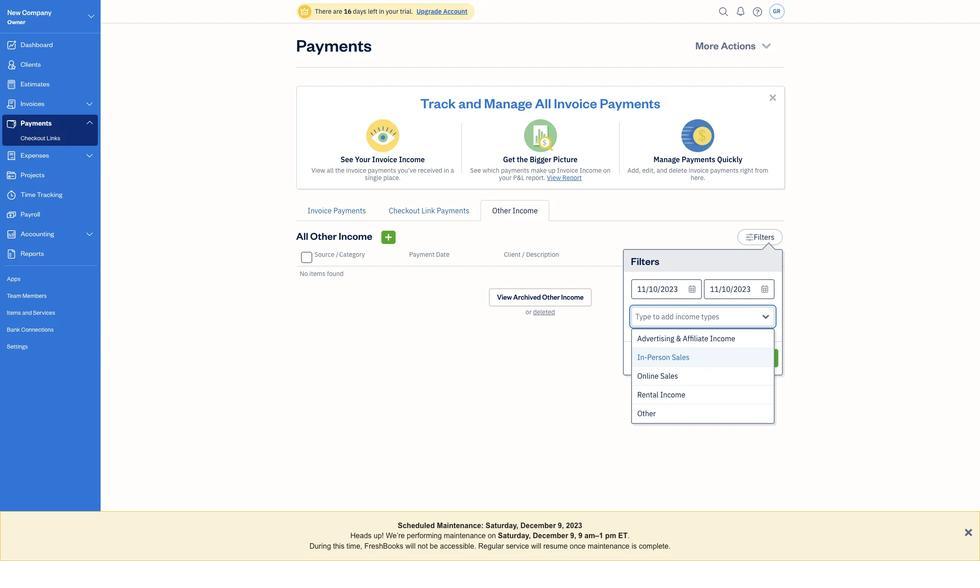 Task type: vqa. For each thing, say whether or not it's contained in the screenshot.
Create associated with Create your first project
no



Task type: describe. For each thing, give the bounding box(es) containing it.
other down which
[[492, 206, 511, 215]]

upgrade account link
[[415, 7, 468, 16]]

0 horizontal spatial in
[[379, 7, 384, 16]]

report image
[[6, 250, 17, 259]]

estimates link
[[2, 75, 98, 94]]

rental income
[[638, 391, 686, 400]]

other income
[[492, 206, 538, 215]]

0 vertical spatial manage
[[484, 94, 533, 112]]

payment date button
[[409, 251, 450, 259]]

place.
[[384, 174, 401, 182]]

actions
[[721, 39, 756, 52]]

date
[[436, 251, 450, 259]]

in-person sales
[[638, 353, 690, 362]]

more
[[696, 39, 719, 52]]

maintenance:
[[437, 523, 484, 530]]

dashboard image
[[6, 41, 17, 50]]

add new other income entry image
[[384, 232, 393, 243]]

income inside see which payments make up invoice income on your p&l report.
[[580, 167, 602, 175]]

&
[[676, 334, 681, 344]]

invoice payments link
[[296, 200, 378, 221]]

clients
[[21, 60, 41, 69]]

bigger
[[530, 155, 552, 164]]

settings link
[[2, 339, 98, 355]]

notifications image
[[734, 2, 748, 21]]

there are 16 days left in your trial. upgrade account
[[315, 7, 468, 16]]

person
[[648, 353, 670, 362]]

complete.
[[639, 543, 671, 551]]

payment date
[[409, 251, 450, 259]]

owner
[[7, 18, 26, 26]]

16
[[344, 7, 352, 16]]

checkout for checkout link payments
[[389, 206, 420, 215]]

End date in MM/DD/YYYY format text field
[[704, 280, 775, 300]]

source / category
[[315, 251, 365, 259]]

1 vertical spatial saturday,
[[498, 533, 531, 541]]

view inside see your invoice income view all the invoice payments you've received in a single place.
[[312, 167, 325, 175]]

there
[[315, 7, 332, 16]]

1 vertical spatial all
[[296, 230, 308, 242]]

chevron large down image for invoices
[[85, 101, 94, 108]]

money image
[[6, 210, 17, 220]]

list box containing advertising & affiliate income
[[632, 330, 774, 424]]

services
[[33, 309, 55, 317]]

in inside see your invoice income view all the invoice payments you've received in a single place.
[[444, 167, 449, 175]]

items and services
[[7, 309, 55, 317]]

projects
[[21, 171, 45, 179]]

scheduled
[[398, 523, 435, 530]]

income inside see your invoice income view all the invoice payments you've received in a single place.
[[399, 155, 425, 164]]

on inside scheduled maintenance: saturday, december 9, 2023 heads up! we're performing maintenance on saturday, december 9, 9 am–1 pm et . during this time, freshbooks will not be accessible. regular service will resume once maintenance is complete.
[[488, 533, 496, 541]]

go to help image
[[751, 5, 765, 19]]

payments link
[[2, 115, 98, 133]]

and for manage
[[459, 94, 482, 112]]

are
[[333, 7, 342, 16]]

checkout link payments link
[[378, 200, 481, 221]]

add,
[[628, 167, 641, 175]]

client image
[[6, 60, 17, 70]]

manage payments quickly image
[[682, 119, 715, 152]]

track
[[421, 94, 456, 112]]

from
[[755, 167, 769, 175]]

single
[[365, 174, 382, 182]]

or
[[526, 308, 532, 317]]

0 horizontal spatial 9,
[[558, 523, 564, 530]]

more actions
[[696, 39, 756, 52]]

payroll
[[21, 210, 40, 219]]

0 horizontal spatial maintenance
[[444, 533, 486, 541]]

accounting
[[21, 230, 54, 238]]

tracking
[[37, 190, 62, 199]]

timer image
[[6, 191, 17, 200]]

estimate image
[[6, 80, 17, 89]]

quickly
[[717, 155, 743, 164]]

pm
[[605, 533, 616, 541]]

.
[[628, 533, 630, 541]]

accounting link
[[2, 226, 98, 244]]

et
[[618, 533, 628, 541]]

performing
[[407, 533, 442, 541]]

1 horizontal spatial maintenance
[[588, 543, 630, 551]]

expenses
[[21, 151, 49, 160]]

and inside manage payments quickly add, edit, and delete invoice payments right from here.
[[657, 167, 668, 175]]

items
[[7, 309, 21, 317]]

other down rental
[[638, 409, 656, 419]]

see your invoice income view all the invoice payments you've received in a single place.
[[312, 155, 454, 182]]

heads
[[351, 533, 372, 541]]

or deleted
[[526, 308, 555, 317]]

reports link
[[2, 245, 98, 264]]

0 vertical spatial december
[[521, 523, 556, 530]]

2023
[[566, 523, 583, 530]]

your inside see which payments make up invoice income on your p&l report.
[[499, 174, 512, 182]]

days
[[353, 7, 367, 16]]

picture
[[553, 155, 578, 164]]

your
[[355, 155, 371, 164]]

link
[[422, 206, 435, 215]]

0 horizontal spatial your
[[386, 7, 399, 16]]

team members link
[[2, 288, 98, 304]]

main element
[[0, 0, 124, 562]]

new company owner
[[7, 8, 52, 26]]

view for view report
[[547, 174, 561, 182]]

income inside the view archived other income link
[[561, 293, 584, 302]]

freshbooks
[[365, 543, 404, 551]]

payments for add,
[[711, 167, 739, 175]]

invoice for payments
[[689, 167, 709, 175]]

left
[[368, 7, 378, 16]]

client
[[504, 251, 521, 259]]

income inside other income link
[[513, 206, 538, 215]]

more actions button
[[687, 34, 781, 56]]

1 horizontal spatial the
[[517, 155, 528, 164]]

expense image
[[6, 151, 17, 161]]

description
[[526, 251, 559, 259]]

company
[[22, 8, 52, 17]]

checkout link payments
[[389, 206, 470, 215]]

items and services link
[[2, 305, 98, 321]]

dashboard
[[21, 40, 53, 49]]

scheduled maintenance: saturday, december 9, 2023 heads up! we're performing maintenance on saturday, december 9, 9 am–1 pm et . during this time, freshbooks will not be accessible. regular service will resume once maintenance is complete.
[[310, 523, 671, 551]]

payments for income
[[368, 167, 396, 175]]

view report
[[547, 174, 582, 182]]

projects link
[[2, 167, 98, 185]]

chevrondown image
[[760, 39, 773, 52]]

here.
[[691, 174, 706, 182]]

p&l
[[513, 174, 525, 182]]

checkout links link
[[4, 133, 96, 144]]

this
[[333, 543, 345, 551]]

clear
[[657, 353, 677, 364]]

invoice for your
[[346, 167, 366, 175]]

track and manage all invoice payments
[[421, 94, 661, 112]]

invoices link
[[2, 95, 98, 114]]

found
[[327, 270, 344, 278]]

estimates
[[21, 80, 50, 88]]

client / description
[[504, 251, 559, 259]]



Task type: locate. For each thing, give the bounding box(es) containing it.
maintenance
[[444, 533, 486, 541], [588, 543, 630, 551]]

saturday, up regular
[[486, 523, 519, 530]]

chart image
[[6, 230, 17, 239]]

1 / from the left
[[336, 251, 338, 259]]

9, left 9
[[570, 533, 577, 541]]

invoice payments
[[308, 206, 366, 215]]

amount button
[[758, 251, 781, 259]]

2 horizontal spatial payments
[[711, 167, 739, 175]]

be
[[430, 543, 438, 551]]

view left all on the top left of page
[[312, 167, 325, 175]]

is
[[632, 543, 637, 551]]

time tracking
[[21, 190, 62, 199]]

other up 'deleted' link
[[542, 293, 560, 302]]

1 horizontal spatial /
[[522, 251, 525, 259]]

1 horizontal spatial invoice
[[689, 167, 709, 175]]

payments inside manage payments quickly add, edit, and delete invoice payments right from here.
[[682, 155, 716, 164]]

trial.
[[400, 7, 413, 16]]

see left your
[[341, 155, 353, 164]]

filters button
[[737, 229, 783, 246]]

your left trial.
[[386, 7, 399, 16]]

upgrade
[[417, 7, 442, 16]]

see which payments make up invoice income on your p&l report.
[[470, 167, 611, 182]]

deleted link
[[533, 308, 555, 317]]

all
[[327, 167, 334, 175]]

2 will from the left
[[531, 543, 541, 551]]

0 vertical spatial on
[[604, 167, 611, 175]]

chevron large down image for payments
[[85, 119, 94, 126]]

see your invoice income image
[[366, 119, 399, 152]]

1 vertical spatial in
[[444, 167, 449, 175]]

0 horizontal spatial manage
[[484, 94, 533, 112]]

the inside see your invoice income view all the invoice payments you've received in a single place.
[[335, 167, 345, 175]]

filters up start date in mm/dd/yyyy format text field
[[631, 255, 660, 268]]

expenses link
[[2, 147, 98, 166]]

1 vertical spatial december
[[533, 533, 568, 541]]

0 vertical spatial see
[[341, 155, 353, 164]]

1 horizontal spatial payments
[[501, 167, 530, 175]]

in left a
[[444, 167, 449, 175]]

1 horizontal spatial see
[[470, 167, 481, 175]]

0 horizontal spatial the
[[335, 167, 345, 175]]

view right make
[[547, 174, 561, 182]]

0 vertical spatial filters
[[754, 233, 775, 242]]

will left the not
[[406, 543, 416, 551]]

in right left
[[379, 7, 384, 16]]

0 vertical spatial the
[[517, 155, 528, 164]]

× dialog
[[0, 512, 980, 562]]

1 vertical spatial and
[[657, 167, 668, 175]]

gr button
[[769, 4, 785, 19]]

received
[[418, 167, 443, 175]]

Start date in MM/DD/YYYY format text field
[[631, 280, 702, 300]]

see for which
[[470, 167, 481, 175]]

chevron large down image inside invoices link
[[85, 101, 94, 108]]

which
[[483, 167, 500, 175]]

payment image
[[6, 119, 17, 129]]

income
[[399, 155, 425, 164], [580, 167, 602, 175], [513, 206, 538, 215], [339, 230, 373, 242], [561, 293, 584, 302], [710, 334, 736, 344], [661, 391, 686, 400]]

2 / from the left
[[522, 251, 525, 259]]

see for your
[[341, 155, 353, 164]]

your left p&l at the right top
[[499, 174, 512, 182]]

filters up amount button
[[754, 233, 775, 242]]

see
[[341, 155, 353, 164], [470, 167, 481, 175]]

/ right the source
[[336, 251, 338, 259]]

1 horizontal spatial manage
[[654, 155, 680, 164]]

checkout up expenses on the left top
[[21, 135, 46, 142]]

settings
[[7, 343, 28, 350]]

and right track
[[459, 94, 482, 112]]

0 horizontal spatial all
[[296, 230, 308, 242]]

×
[[965, 523, 973, 540]]

1 vertical spatial manage
[[654, 155, 680, 164]]

0 vertical spatial 9,
[[558, 523, 564, 530]]

see inside see your invoice income view all the invoice payments you've received in a single place.
[[341, 155, 353, 164]]

payments inside see your invoice income view all the invoice payments you've received in a single place.
[[368, 167, 396, 175]]

time
[[21, 190, 36, 199]]

service
[[506, 543, 529, 551]]

source
[[315, 251, 335, 259]]

0 horizontal spatial see
[[341, 155, 353, 164]]

all other income
[[296, 230, 373, 242]]

maintenance down maintenance:
[[444, 533, 486, 541]]

online sales
[[638, 372, 678, 381]]

and right items on the bottom of the page
[[22, 309, 32, 317]]

1 vertical spatial on
[[488, 533, 496, 541]]

2 vertical spatial and
[[22, 309, 32, 317]]

invoices
[[21, 99, 44, 108]]

invoice right delete
[[689, 167, 709, 175]]

sales down the &
[[672, 353, 690, 362]]

members
[[22, 292, 47, 300]]

maintenance down pm
[[588, 543, 630, 551]]

all
[[535, 94, 551, 112], [296, 230, 308, 242]]

time tracking link
[[2, 186, 98, 205]]

1 horizontal spatial and
[[459, 94, 482, 112]]

0 horizontal spatial will
[[406, 543, 416, 551]]

1 will from the left
[[406, 543, 416, 551]]

view left archived
[[497, 293, 512, 302]]

0 horizontal spatial payments
[[368, 167, 396, 175]]

and right edit,
[[657, 167, 668, 175]]

gr
[[773, 8, 781, 15]]

get the bigger picture image
[[524, 119, 557, 152]]

payment
[[409, 251, 435, 259]]

2 horizontal spatial view
[[547, 174, 561, 182]]

1 vertical spatial your
[[499, 174, 512, 182]]

on
[[604, 167, 611, 175], [488, 533, 496, 541]]

see inside see which payments make up invoice income on your p&l report.
[[470, 167, 481, 175]]

saturday, up service
[[498, 533, 531, 541]]

0 horizontal spatial /
[[336, 251, 338, 259]]

1 horizontal spatial checkout
[[389, 206, 420, 215]]

2 payments from the left
[[501, 167, 530, 175]]

checkout for checkout links
[[21, 135, 46, 142]]

1 vertical spatial filters
[[631, 255, 660, 268]]

and
[[459, 94, 482, 112], [657, 167, 668, 175], [22, 309, 32, 317]]

1 vertical spatial the
[[335, 167, 345, 175]]

all up get the bigger picture
[[535, 94, 551, 112]]

0 vertical spatial all
[[535, 94, 551, 112]]

/ for description
[[522, 251, 525, 259]]

we're
[[386, 533, 405, 541]]

advertising
[[638, 334, 675, 344]]

/ right client
[[522, 251, 525, 259]]

invoice image
[[6, 100, 17, 109]]

payments inside manage payments quickly add, edit, and delete invoice payments right from here.
[[711, 167, 739, 175]]

view archived other income link
[[489, 289, 592, 307]]

team members
[[7, 292, 47, 300]]

1 horizontal spatial on
[[604, 167, 611, 175]]

0 vertical spatial in
[[379, 7, 384, 16]]

0 vertical spatial maintenance
[[444, 533, 486, 541]]

in-
[[638, 353, 648, 362]]

1 vertical spatial maintenance
[[588, 543, 630, 551]]

0 vertical spatial your
[[386, 7, 399, 16]]

0 horizontal spatial view
[[312, 167, 325, 175]]

saturday,
[[486, 523, 519, 530], [498, 533, 531, 541]]

1 horizontal spatial view
[[497, 293, 512, 302]]

1 horizontal spatial in
[[444, 167, 449, 175]]

payments inside main element
[[21, 119, 52, 128]]

checkout left link
[[389, 206, 420, 215]]

and for services
[[22, 309, 32, 317]]

bank connections link
[[2, 322, 98, 338]]

report.
[[526, 174, 546, 182]]

on inside see which payments make up invoice income on your p&l report.
[[604, 167, 611, 175]]

invoice inside manage payments quickly add, edit, and delete invoice payments right from here.
[[689, 167, 709, 175]]

the right get
[[517, 155, 528, 164]]

new
[[7, 8, 21, 17]]

0 horizontal spatial and
[[22, 309, 32, 317]]

1 payments from the left
[[368, 167, 396, 175]]

dashboard link
[[2, 36, 98, 55]]

list box
[[632, 330, 774, 424]]

1 vertical spatial sales
[[661, 372, 678, 381]]

chevron large down image for accounting
[[85, 231, 94, 238]]

not
[[418, 543, 428, 551]]

payments down get
[[501, 167, 530, 175]]

will right service
[[531, 543, 541, 551]]

settings image
[[746, 232, 754, 243]]

links
[[47, 135, 60, 142]]

no items found
[[300, 270, 344, 278]]

delete
[[669, 167, 687, 175]]

invoice inside see your invoice income view all the invoice payments you've received in a single place.
[[372, 155, 397, 164]]

1 horizontal spatial 9,
[[570, 533, 577, 541]]

filters inside 'dropdown button'
[[754, 233, 775, 242]]

see left which
[[470, 167, 481, 175]]

0 horizontal spatial checkout
[[21, 135, 46, 142]]

0 horizontal spatial filters
[[631, 255, 660, 268]]

get the bigger picture
[[503, 155, 578, 164]]

time,
[[347, 543, 362, 551]]

clear button
[[631, 350, 703, 368]]

1 horizontal spatial filters
[[754, 233, 775, 242]]

invoice inside see your invoice income view all the invoice payments you've received in a single place.
[[346, 167, 366, 175]]

2 invoice from the left
[[689, 167, 709, 175]]

checkout
[[21, 135, 46, 142], [389, 206, 420, 215]]

payments inside see which payments make up invoice income on your p&l report.
[[501, 167, 530, 175]]

3 payments from the left
[[711, 167, 739, 175]]

0 horizontal spatial invoice
[[346, 167, 366, 175]]

1 horizontal spatial will
[[531, 543, 541, 551]]

checkout inside main element
[[21, 135, 46, 142]]

close image
[[768, 92, 778, 103]]

0 vertical spatial sales
[[672, 353, 690, 362]]

9, left 2023
[[558, 523, 564, 530]]

1 horizontal spatial your
[[499, 174, 512, 182]]

/ for category
[[336, 251, 338, 259]]

on up regular
[[488, 533, 496, 541]]

/
[[336, 251, 338, 259], [522, 251, 525, 259]]

on left add,
[[604, 167, 611, 175]]

and inside main element
[[22, 309, 32, 317]]

project image
[[6, 171, 17, 180]]

chevron large down image inside accounting link
[[85, 231, 94, 238]]

bank connections
[[7, 326, 54, 334]]

0 vertical spatial saturday,
[[486, 523, 519, 530]]

all up 'no'
[[296, 230, 308, 242]]

chevron large down image
[[87, 11, 96, 22], [85, 101, 94, 108], [85, 119, 94, 126], [85, 152, 94, 160], [85, 231, 94, 238]]

view for view archived other income
[[497, 293, 512, 302]]

other up the source
[[310, 230, 337, 242]]

1 horizontal spatial all
[[535, 94, 551, 112]]

1 invoice from the left
[[346, 167, 366, 175]]

up
[[548, 167, 556, 175]]

payments
[[368, 167, 396, 175], [501, 167, 530, 175], [711, 167, 739, 175]]

chevron large down image for expenses
[[85, 152, 94, 160]]

1 vertical spatial 9,
[[570, 533, 577, 541]]

invoice down your
[[346, 167, 366, 175]]

chevron large down image inside expenses link
[[85, 152, 94, 160]]

0 vertical spatial checkout
[[21, 135, 46, 142]]

affiliate
[[683, 334, 709, 344]]

2 horizontal spatial and
[[657, 167, 668, 175]]

right
[[740, 167, 754, 175]]

invoice inside see which payments make up invoice income on your p&l report.
[[557, 167, 578, 175]]

get
[[503, 155, 515, 164]]

0 vertical spatial and
[[459, 94, 482, 112]]

search image
[[717, 5, 731, 19]]

crown image
[[300, 7, 310, 16]]

Type to add income types search field
[[636, 312, 763, 323]]

payments down your
[[368, 167, 396, 175]]

sales down clear button
[[661, 372, 678, 381]]

accessible.
[[440, 543, 476, 551]]

manage inside manage payments quickly add, edit, and delete invoice payments right from here.
[[654, 155, 680, 164]]

the right all on the top left of page
[[335, 167, 345, 175]]

reports
[[21, 249, 44, 258]]

items
[[310, 270, 326, 278]]

1 vertical spatial checkout
[[389, 206, 420, 215]]

payments down quickly
[[711, 167, 739, 175]]

1 vertical spatial see
[[470, 167, 481, 175]]

no
[[300, 270, 308, 278]]

deleted
[[533, 308, 555, 317]]

advertising & affiliate income
[[638, 334, 736, 344]]

invoice
[[346, 167, 366, 175], [689, 167, 709, 175]]

0 horizontal spatial on
[[488, 533, 496, 541]]

9
[[579, 533, 583, 541]]



